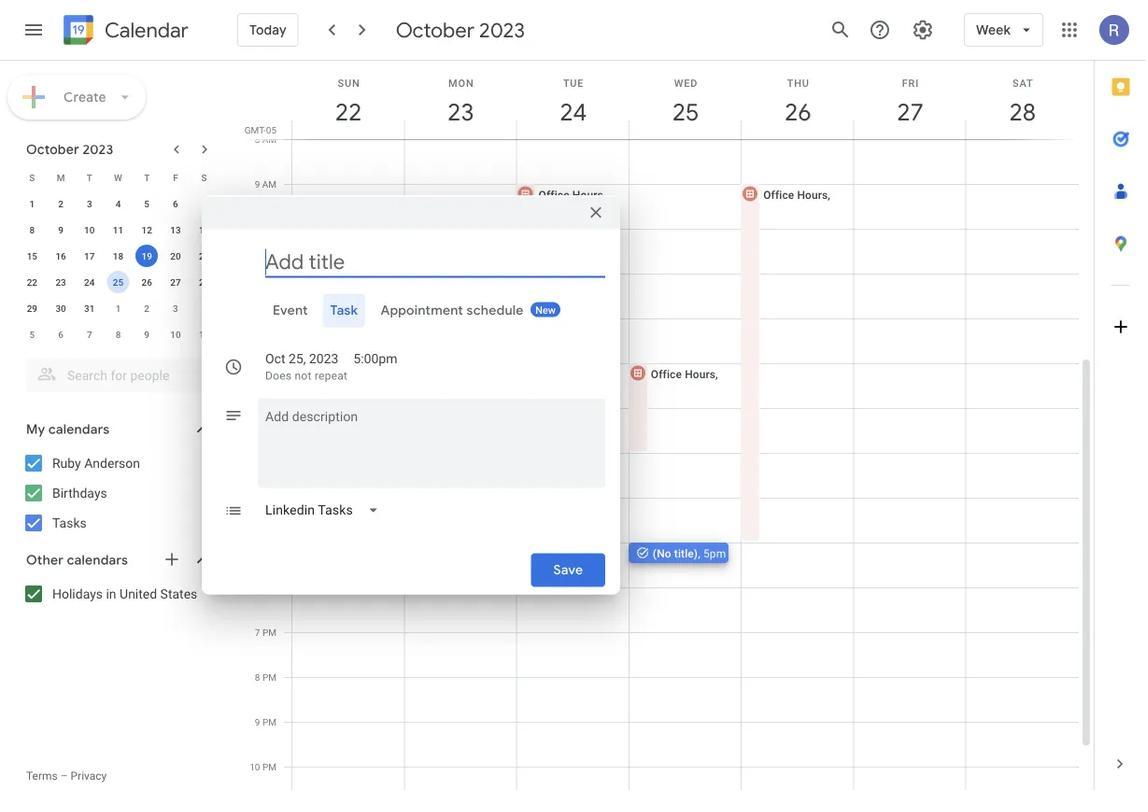 Task type: vqa. For each thing, say whether or not it's contained in the screenshot.
AM for 8 AM
yes



Task type: locate. For each thing, give the bounding box(es) containing it.
1 vertical spatial 28
[[199, 277, 210, 288]]

23 down the 16
[[55, 277, 66, 288]]

1 horizontal spatial 6
[[173, 198, 178, 209]]

25 column header
[[629, 61, 742, 139]]

1 vertical spatial october
[[26, 141, 79, 158]]

0 vertical spatial 11
[[113, 224, 124, 236]]

4 inside grid
[[255, 493, 260, 504]]

calendars up in
[[67, 552, 128, 569]]

9 up 10 pm
[[255, 717, 260, 728]]

row containing 15
[[18, 243, 219, 269]]

11 am
[[250, 268, 277, 279]]

6 pm from the top
[[263, 627, 277, 638]]

2 vertical spatial 3
[[255, 448, 260, 459]]

20 element
[[164, 245, 187, 267]]

10 for november 10 "element"
[[170, 329, 181, 340]]

0 horizontal spatial 4
[[116, 198, 121, 209]]

row down the 25 element
[[18, 295, 219, 322]]

0 vertical spatial october
[[396, 17, 475, 43]]

0 horizontal spatial 23
[[55, 277, 66, 288]]

10 down november 3 element
[[170, 329, 181, 340]]

19, today element
[[136, 245, 158, 267]]

0 vertical spatial 26
[[784, 97, 811, 128]]

0 horizontal spatial 6
[[58, 329, 63, 340]]

birthdays
[[52, 486, 107, 501]]

november 5 element
[[21, 323, 43, 346]]

4 up 11 "element"
[[116, 198, 121, 209]]

1 horizontal spatial 24
[[559, 97, 586, 128]]

2 vertical spatial 4
[[255, 493, 260, 504]]

5 row from the top
[[18, 269, 219, 295]]

17
[[84, 251, 95, 262]]

1 horizontal spatial t
[[144, 172, 150, 183]]

0 vertical spatial 2023
[[480, 17, 525, 43]]

12
[[142, 224, 152, 236], [250, 313, 260, 324]]

1
[[29, 198, 35, 209], [116, 303, 121, 314], [255, 358, 260, 369]]

1 horizontal spatial 2023
[[309, 351, 339, 367]]

repeat
[[315, 370, 348, 383]]

2023 up repeat
[[309, 351, 339, 367]]

24 down 17
[[84, 277, 95, 288]]

8 pm from the top
[[263, 717, 277, 728]]

0 horizontal spatial office hours ,
[[539, 188, 609, 201]]

1 vertical spatial 2
[[144, 303, 150, 314]]

7
[[202, 198, 207, 209], [87, 329, 92, 340], [255, 627, 260, 638]]

11 for 11 am
[[250, 268, 260, 279]]

pm for 1 pm
[[263, 358, 277, 369]]

26 down 19 at top left
[[142, 277, 152, 288]]

6 inside november 6 element
[[58, 329, 63, 340]]

pm down 3 pm
[[263, 493, 277, 504]]

thu 26
[[784, 77, 811, 128]]

row containing 22
[[18, 269, 219, 295]]

office
[[539, 188, 570, 201], [764, 188, 795, 201], [651, 368, 682, 381]]

11 inside "element"
[[113, 224, 124, 236]]

9 pm from the top
[[263, 762, 277, 773]]

0 vertical spatial 27
[[896, 97, 923, 128]]

fri
[[903, 77, 920, 89]]

1 horizontal spatial 5
[[144, 198, 150, 209]]

0 vertical spatial 22
[[334, 97, 361, 128]]

1 horizontal spatial 2
[[144, 303, 150, 314]]

1 vertical spatial 3
[[173, 303, 178, 314]]

1 horizontal spatial office
[[651, 368, 682, 381]]

1 horizontal spatial 11
[[199, 329, 210, 340]]

11 up 18
[[113, 224, 124, 236]]

grid
[[239, 61, 1095, 791]]

2 up 3 pm
[[255, 403, 260, 414]]

1 vertical spatial 5
[[29, 329, 35, 340]]

25 down wed at the top of the page
[[672, 97, 698, 128]]

2
[[58, 198, 63, 209], [144, 303, 150, 314], [255, 403, 260, 414]]

3 for november 3 element
[[173, 303, 178, 314]]

0 horizontal spatial tab list
[[217, 294, 606, 328]]

0 vertical spatial 7
[[202, 198, 207, 209]]

am down 8 am
[[262, 179, 277, 190]]

november 6 element
[[50, 323, 72, 346]]

0 vertical spatial 4
[[116, 198, 121, 209]]

my
[[26, 422, 45, 438]]

states
[[160, 587, 198, 602]]

None search field
[[0, 351, 232, 393]]

26 element
[[136, 271, 158, 294]]

8
[[255, 134, 260, 145], [29, 224, 35, 236], [116, 329, 121, 340], [255, 672, 260, 683]]

7 for november 7 element
[[87, 329, 92, 340]]

1 horizontal spatial tab list
[[1095, 61, 1147, 738]]

0 horizontal spatial s
[[29, 172, 35, 183]]

1 vertical spatial 27
[[170, 277, 181, 288]]

1 horizontal spatial 22
[[334, 97, 361, 128]]

pm up does
[[263, 358, 277, 369]]

today button
[[237, 7, 299, 52]]

7 inside grid
[[255, 627, 260, 638]]

2 horizontal spatial 11
[[250, 268, 260, 279]]

Add description text field
[[258, 406, 606, 473]]

thu
[[788, 77, 810, 89]]

8 for 8 pm
[[255, 672, 260, 683]]

create
[[64, 89, 106, 106]]

calendars inside 'other calendars' dropdown button
[[67, 552, 128, 569]]

calendar
[[105, 17, 189, 43]]

october up mon
[[396, 17, 475, 43]]

3 pm from the top
[[263, 403, 277, 414]]

24 element
[[78, 271, 101, 294]]

11 down the 10 am
[[250, 268, 260, 279]]

task button
[[323, 294, 366, 328]]

fri 27
[[896, 77, 923, 128]]

ruby anderson
[[52, 456, 140, 471]]

7 for 7 pm
[[255, 627, 260, 638]]

2 vertical spatial 7
[[255, 627, 260, 638]]

3 up november 10 "element"
[[173, 303, 178, 314]]

row
[[18, 165, 219, 191], [18, 191, 219, 217], [18, 217, 219, 243], [18, 243, 219, 269], [18, 269, 219, 295], [18, 295, 219, 322], [18, 322, 219, 348]]

my calendars list
[[4, 449, 232, 538]]

3 up 10 element
[[87, 198, 92, 209]]

10 inside november 10 "element"
[[170, 329, 181, 340]]

row containing 8
[[18, 217, 219, 243]]

11 down november 4 element
[[199, 329, 210, 340]]

9 up 16 element
[[58, 224, 63, 236]]

pm up 8 pm
[[263, 627, 277, 638]]

10 inside 10 element
[[84, 224, 95, 236]]

10 up 17
[[84, 224, 95, 236]]

1 down the 25 element
[[116, 303, 121, 314]]

2 vertical spatial 2
[[255, 403, 260, 414]]

t left f in the left top of the page
[[144, 172, 150, 183]]

row down w
[[18, 191, 219, 217]]

1 pm
[[255, 358, 277, 369]]

0 horizontal spatial 22
[[27, 277, 37, 288]]

22 down 15
[[27, 277, 37, 288]]

pm down does
[[263, 403, 277, 414]]

12 for 12 pm
[[250, 313, 260, 324]]

1 horizontal spatial hours
[[685, 368, 716, 381]]

2 horizontal spatial 2
[[255, 403, 260, 414]]

1 vertical spatial 2023
[[83, 141, 113, 158]]

26 inside the 26 element
[[142, 277, 152, 288]]

0 horizontal spatial t
[[87, 172, 92, 183]]

8 down november 1 element
[[116, 329, 121, 340]]

0 horizontal spatial 2
[[58, 198, 63, 209]]

9
[[255, 179, 260, 190], [58, 224, 63, 236], [144, 329, 150, 340], [255, 717, 260, 728]]

1 vertical spatial 23
[[55, 277, 66, 288]]

1 horizontal spatial 3
[[173, 303, 178, 314]]

Search for people text field
[[37, 359, 202, 393]]

campus meeting
[[412, 233, 498, 246]]

pm down 8 pm
[[263, 717, 277, 728]]

pm
[[263, 313, 277, 324], [263, 358, 277, 369], [263, 403, 277, 414], [263, 448, 277, 459], [263, 493, 277, 504], [263, 627, 277, 638], [263, 672, 277, 683], [263, 717, 277, 728], [263, 762, 277, 773]]

10
[[250, 223, 260, 235], [84, 224, 95, 236], [170, 329, 181, 340], [250, 762, 260, 773]]

tab list
[[1095, 61, 1147, 738], [217, 294, 606, 328]]

privacy
[[71, 770, 107, 783]]

10 down 9 pm
[[250, 762, 260, 773]]

title)
[[675, 547, 698, 560]]

7 row from the top
[[18, 322, 219, 348]]

Add title text field
[[265, 248, 606, 276]]

12 element
[[136, 219, 158, 241]]

11
[[113, 224, 124, 236], [250, 268, 260, 279], [199, 329, 210, 340]]

1 vertical spatial 25
[[113, 277, 124, 288]]

calendar element
[[60, 11, 189, 52]]

13 element
[[164, 219, 187, 241]]

grid containing 22
[[239, 61, 1095, 791]]

row group
[[18, 191, 219, 348]]

1 horizontal spatial 12
[[250, 313, 260, 324]]

12 left event button
[[250, 313, 260, 324]]

0 vertical spatial 6
[[173, 198, 178, 209]]

1 row from the top
[[18, 165, 219, 191]]

0 vertical spatial 12
[[142, 224, 152, 236]]

pm for 3 pm
[[263, 448, 277, 459]]

9 for november 9 element
[[144, 329, 150, 340]]

mon 23
[[447, 77, 474, 128]]

6 down f in the left top of the page
[[173, 198, 178, 209]]

28 column header
[[966, 61, 1080, 139]]

october
[[396, 17, 475, 43], [26, 141, 79, 158]]

pm for 10 pm
[[263, 762, 277, 773]]

25 inside "cell"
[[113, 277, 124, 288]]

5
[[144, 198, 150, 209], [29, 329, 35, 340]]

18
[[113, 251, 124, 262]]

pm down 9 pm
[[263, 762, 277, 773]]

1 horizontal spatial office hours ,
[[651, 368, 722, 381]]

t right "m" on the left top
[[87, 172, 92, 183]]

1 horizontal spatial 25
[[672, 97, 698, 128]]

4 down 3 pm
[[255, 493, 260, 504]]

s
[[29, 172, 35, 183], [202, 172, 207, 183]]

1 vertical spatial calendars
[[67, 552, 128, 569]]

1 vertical spatial 26
[[142, 277, 152, 288]]

1 for 1 pm
[[255, 358, 260, 369]]

0 vertical spatial 28
[[1009, 97, 1036, 128]]

24 inside column header
[[559, 97, 586, 128]]

0 horizontal spatial 7
[[87, 329, 92, 340]]

1 vertical spatial 7
[[87, 329, 92, 340]]

calendar heading
[[101, 17, 189, 43]]

6 down 30 element at the left
[[58, 329, 63, 340]]

6 row from the top
[[18, 295, 219, 322]]

october 2023 up mon
[[396, 17, 525, 43]]

1 horizontal spatial 28
[[1009, 97, 1036, 128]]

october 2023 grid
[[18, 165, 219, 348]]

26 column header
[[741, 61, 855, 139]]

4
[[116, 198, 121, 209], [202, 303, 207, 314], [255, 493, 260, 504]]

28 link
[[1002, 91, 1045, 134]]

1 vertical spatial 4
[[202, 303, 207, 314]]

calendars up ruby
[[49, 422, 110, 438]]

am up event
[[262, 268, 277, 279]]

0 vertical spatial 25
[[672, 97, 698, 128]]

0 horizontal spatial 1
[[29, 198, 35, 209]]

2023 up the 23 column header
[[480, 17, 525, 43]]

1 horizontal spatial 27
[[896, 97, 923, 128]]

2 vertical spatial 11
[[199, 329, 210, 340]]

4 am from the top
[[262, 268, 277, 279]]

wed
[[675, 77, 698, 89]]

calendars for my calendars
[[49, 422, 110, 438]]

1 horizontal spatial 7
[[202, 198, 207, 209]]

9 for 9 am
[[255, 179, 260, 190]]

sat 28
[[1009, 77, 1036, 128]]

27 down 20
[[170, 277, 181, 288]]

0 horizontal spatial 12
[[142, 224, 152, 236]]

2 up november 9 element
[[144, 303, 150, 314]]

2 horizontal spatial 7
[[255, 627, 260, 638]]

28 element
[[193, 271, 216, 294]]

2 vertical spatial 1
[[255, 358, 260, 369]]

2 horizontal spatial office hours ,
[[764, 188, 834, 201]]

1 inside grid
[[255, 358, 260, 369]]

31 element
[[78, 297, 101, 320]]

0 horizontal spatial 2023
[[83, 141, 113, 158]]

8 inside november 8 "element"
[[116, 329, 121, 340]]

22 column header
[[292, 61, 405, 139]]

0 vertical spatial 24
[[559, 97, 586, 128]]

pm up oct
[[263, 313, 277, 324]]

23 down mon
[[447, 97, 473, 128]]

0 vertical spatial 23
[[447, 97, 473, 128]]

1 up 15 element
[[29, 198, 35, 209]]

row containing s
[[18, 165, 219, 191]]

am up 9 am
[[262, 134, 277, 145]]

am for 9 am
[[262, 179, 277, 190]]

28
[[1009, 97, 1036, 128], [199, 277, 210, 288]]

20
[[170, 251, 181, 262]]

None field
[[258, 494, 394, 528]]

pm for 12 pm
[[263, 313, 277, 324]]

1 pm from the top
[[263, 313, 277, 324]]

9 down november 2 element
[[144, 329, 150, 340]]

row up 18 element
[[18, 217, 219, 243]]

am for 10 am
[[262, 223, 277, 235]]

11 for november 11 element
[[199, 329, 210, 340]]

5 up 12 element
[[144, 198, 150, 209]]

calendars inside 'my calendars' dropdown button
[[49, 422, 110, 438]]

2 am from the top
[[262, 179, 277, 190]]

1 horizontal spatial 1
[[116, 303, 121, 314]]

28 inside 28 column header
[[1009, 97, 1036, 128]]

5:00pm
[[354, 351, 398, 367]]

2 for november 2 element
[[144, 303, 150, 314]]

8 left 05
[[255, 134, 260, 145]]

3 row from the top
[[18, 217, 219, 243]]

12 up 19 at top left
[[142, 224, 152, 236]]

13
[[170, 224, 181, 236]]

2 down "m" on the left top
[[58, 198, 63, 209]]

0 horizontal spatial 5
[[29, 329, 35, 340]]

9 up the 10 am
[[255, 179, 260, 190]]

row down november 1 element
[[18, 322, 219, 348]]

0 horizontal spatial 28
[[199, 277, 210, 288]]

7 up 8 pm
[[255, 627, 260, 638]]

1 vertical spatial 12
[[250, 313, 260, 324]]

hours
[[573, 188, 604, 201], [798, 188, 829, 201], [685, 368, 716, 381]]

ruby
[[52, 456, 81, 471]]

2 s from the left
[[202, 172, 207, 183]]

27
[[896, 97, 923, 128], [170, 277, 181, 288]]

campus meeting button
[[404, 229, 504, 272]]

25 down 18
[[113, 277, 124, 288]]

4 row from the top
[[18, 243, 219, 269]]

0 horizontal spatial 26
[[142, 277, 152, 288]]

2023 down create
[[83, 141, 113, 158]]

0 horizontal spatial office
[[539, 188, 570, 201]]

26 down thu
[[784, 97, 811, 128]]

0 horizontal spatial 3
[[87, 198, 92, 209]]

other calendars button
[[4, 546, 232, 576]]

0 horizontal spatial 27
[[170, 277, 181, 288]]

8 down 7 pm
[[255, 672, 260, 683]]

22
[[334, 97, 361, 128], [27, 277, 37, 288]]

28 down 21
[[199, 277, 210, 288]]

28 down sat
[[1009, 97, 1036, 128]]

row up 11 "element"
[[18, 165, 219, 191]]

m
[[57, 172, 65, 183]]

4 pm from the top
[[263, 448, 277, 459]]

8 pm
[[255, 672, 277, 683]]

october up "m" on the left top
[[26, 141, 79, 158]]

pm down 2 pm
[[263, 448, 277, 459]]

7 down 31 element at the left top
[[87, 329, 92, 340]]

1 vertical spatial 6
[[58, 329, 63, 340]]

2 horizontal spatial 1
[[255, 358, 260, 369]]

2 horizontal spatial 4
[[255, 493, 260, 504]]

22 down the sun
[[334, 97, 361, 128]]

sat
[[1013, 77, 1034, 89]]

15
[[27, 251, 37, 262]]

0 vertical spatial calendars
[[49, 422, 110, 438]]

wed 25
[[672, 77, 698, 128]]

10 for 10 am
[[250, 223, 260, 235]]

23 link
[[440, 91, 483, 134]]

my calendars
[[26, 422, 110, 438]]

1 horizontal spatial october 2023
[[396, 17, 525, 43]]

2 vertical spatial 2023
[[309, 351, 339, 367]]

does not repeat
[[265, 370, 348, 383]]

1 vertical spatial 11
[[250, 268, 260, 279]]

tue 24
[[559, 77, 586, 128]]

terms – privacy
[[26, 770, 107, 783]]

november 7 element
[[78, 323, 101, 346]]

am
[[262, 134, 277, 145], [262, 179, 277, 190], [262, 223, 277, 235], [262, 268, 277, 279]]

27 down fri
[[896, 97, 923, 128]]

3 down 2 pm
[[255, 448, 260, 459]]

2 row from the top
[[18, 191, 219, 217]]

2 pm from the top
[[263, 358, 277, 369]]

s left "m" on the left top
[[29, 172, 35, 183]]

1 horizontal spatial 23
[[447, 97, 473, 128]]

row group containing 1
[[18, 191, 219, 348]]

holidays
[[52, 587, 103, 602]]

4 down "28" element
[[202, 303, 207, 314]]

14 element
[[193, 219, 216, 241]]

0 horizontal spatial october 2023
[[26, 141, 113, 158]]

office hours ,
[[539, 188, 609, 201], [764, 188, 834, 201], [651, 368, 722, 381]]

pm down 7 pm
[[263, 672, 277, 683]]

3 am from the top
[[262, 223, 277, 235]]

today
[[250, 21, 287, 38]]

7 pm from the top
[[263, 672, 277, 683]]

29
[[27, 303, 37, 314]]

8 up 15 element
[[29, 224, 35, 236]]

5 pm from the top
[[263, 493, 277, 504]]

2023
[[480, 17, 525, 43], [83, 141, 113, 158], [309, 351, 339, 367]]

october 2023 up "m" on the left top
[[26, 141, 113, 158]]

1 am from the top
[[262, 134, 277, 145]]

week
[[977, 21, 1011, 38]]

am down 9 am
[[262, 223, 277, 235]]

10 up 11 am
[[250, 223, 260, 235]]

calendars
[[49, 422, 110, 438], [67, 552, 128, 569]]

7 up 14 element
[[202, 198, 207, 209]]

0 horizontal spatial 25
[[113, 277, 124, 288]]

2 horizontal spatial 3
[[255, 448, 260, 459]]

pm for 8 pm
[[263, 672, 277, 683]]

16
[[55, 251, 66, 262]]

1 vertical spatial 1
[[116, 303, 121, 314]]

0 horizontal spatial 11
[[113, 224, 124, 236]]

23 column header
[[404, 61, 517, 139]]

12 inside 12 element
[[142, 224, 152, 236]]

1 vertical spatial 24
[[84, 277, 95, 288]]

row up the 25 element
[[18, 243, 219, 269]]

8 for 8 am
[[255, 134, 260, 145]]

row up november 1 element
[[18, 269, 219, 295]]

0 vertical spatial october 2023
[[396, 17, 525, 43]]

24 down tue
[[559, 97, 586, 128]]

5 down 29 element
[[29, 329, 35, 340]]

1 horizontal spatial october
[[396, 17, 475, 43]]

9 for 9 pm
[[255, 717, 260, 728]]

27 inside 'element'
[[170, 277, 181, 288]]

0 horizontal spatial 24
[[84, 277, 95, 288]]

26 inside 26 "column header"
[[784, 97, 811, 128]]

1 left oct
[[255, 358, 260, 369]]

12 inside grid
[[250, 313, 260, 324]]

1 horizontal spatial 4
[[202, 303, 207, 314]]

s right f in the left top of the page
[[202, 172, 207, 183]]

10 element
[[78, 219, 101, 241]]



Task type: describe. For each thing, give the bounding box(es) containing it.
november 2 element
[[136, 297, 158, 320]]

2 horizontal spatial office
[[764, 188, 795, 201]]

24 link
[[552, 91, 595, 134]]

holidays in united states
[[52, 587, 198, 602]]

0 vertical spatial 5
[[144, 198, 150, 209]]

5 inside 'element'
[[29, 329, 35, 340]]

19 cell
[[133, 243, 161, 269]]

w
[[114, 172, 122, 183]]

oct
[[265, 351, 286, 367]]

november 11 element
[[193, 323, 216, 346]]

november 1 element
[[107, 297, 129, 320]]

meeting
[[456, 233, 498, 246]]

31
[[84, 303, 95, 314]]

create button
[[7, 75, 146, 120]]

pm for 4 pm
[[263, 493, 277, 504]]

22 element
[[21, 271, 43, 294]]

sun 22
[[334, 77, 361, 128]]

does
[[265, 370, 292, 383]]

17 element
[[78, 245, 101, 267]]

23 element
[[50, 271, 72, 294]]

anderson
[[84, 456, 140, 471]]

4 for november 4 element
[[202, 303, 207, 314]]

oct 25, 2023
[[265, 351, 339, 367]]

pm for 2 pm
[[263, 403, 277, 414]]

appointment
[[381, 302, 464, 319]]

22 inside column header
[[334, 97, 361, 128]]

10 for 10 element
[[84, 224, 95, 236]]

event
[[273, 302, 308, 319]]

27 inside column header
[[896, 97, 923, 128]]

8 for november 8 "element"
[[116, 329, 121, 340]]

tab list containing event
[[217, 294, 606, 328]]

25,
[[289, 351, 306, 367]]

23 inside the mon 23
[[447, 97, 473, 128]]

3 for 3 pm
[[255, 448, 260, 459]]

event button
[[265, 294, 316, 328]]

row containing 1
[[18, 191, 219, 217]]

(no
[[653, 547, 672, 560]]

25 link
[[665, 91, 708, 134]]

10 am
[[250, 223, 277, 235]]

18 element
[[107, 245, 129, 267]]

–
[[60, 770, 68, 783]]

8 am
[[255, 134, 277, 145]]

2 t from the left
[[144, 172, 150, 183]]

9 pm
[[255, 717, 277, 728]]

terms
[[26, 770, 58, 783]]

21
[[199, 251, 210, 262]]

november 8 element
[[107, 323, 129, 346]]

other calendars
[[26, 552, 128, 569]]

task
[[331, 302, 358, 319]]

24 inside row
[[84, 277, 95, 288]]

28 inside "28" element
[[199, 277, 210, 288]]

23 inside 23 element
[[55, 277, 66, 288]]

tasks
[[52, 515, 87, 531]]

privacy link
[[71, 770, 107, 783]]

29 element
[[21, 297, 43, 320]]

12 for 12
[[142, 224, 152, 236]]

1 for november 1 element
[[116, 303, 121, 314]]

0 vertical spatial 1
[[29, 198, 35, 209]]

15 element
[[21, 245, 43, 267]]

4 pm
[[255, 493, 277, 504]]

21 element
[[193, 245, 216, 267]]

22 link
[[327, 91, 370, 134]]

appointment schedule
[[381, 302, 524, 319]]

gmt-05
[[245, 124, 277, 136]]

2 for 2 pm
[[255, 403, 260, 414]]

calendars for other calendars
[[67, 552, 128, 569]]

24 column header
[[517, 61, 630, 139]]

0 vertical spatial 2
[[58, 198, 63, 209]]

november 10 element
[[164, 323, 187, 346]]

27 link
[[889, 91, 932, 134]]

row containing 5
[[18, 322, 219, 348]]

terms link
[[26, 770, 58, 783]]

united
[[120, 587, 157, 602]]

16 element
[[50, 245, 72, 267]]

november 3 element
[[164, 297, 187, 320]]

27 element
[[164, 271, 187, 294]]

7 pm
[[255, 627, 277, 638]]

1 s from the left
[[29, 172, 35, 183]]

12 pm
[[250, 313, 277, 324]]

in
[[106, 587, 116, 602]]

november 9 element
[[136, 323, 158, 346]]

27 column header
[[854, 61, 967, 139]]

10 pm
[[250, 762, 277, 773]]

(no title) , 5pm
[[653, 547, 727, 560]]

26 link
[[777, 91, 820, 134]]

2 horizontal spatial hours
[[798, 188, 829, 201]]

f
[[173, 172, 178, 183]]

am for 8 am
[[262, 134, 277, 145]]

05
[[266, 124, 277, 136]]

11 element
[[107, 219, 129, 241]]

25 inside wed 25
[[672, 97, 698, 128]]

settings menu image
[[912, 19, 935, 41]]

new
[[536, 305, 556, 316]]

4 for 4 pm
[[255, 493, 260, 504]]

week button
[[965, 7, 1044, 52]]

25 element
[[107, 271, 129, 294]]

3 pm
[[255, 448, 277, 459]]

22 inside row
[[27, 277, 37, 288]]

pm for 7 pm
[[263, 627, 277, 638]]

19
[[142, 251, 152, 262]]

0 horizontal spatial hours
[[573, 188, 604, 201]]

9 am
[[255, 179, 277, 190]]

30 element
[[50, 297, 72, 320]]

not
[[295, 370, 312, 383]]

5pm
[[704, 547, 727, 560]]

2 horizontal spatial 2023
[[480, 17, 525, 43]]

30
[[55, 303, 66, 314]]

new element
[[531, 302, 561, 317]]

0 horizontal spatial october
[[26, 141, 79, 158]]

2 pm
[[255, 403, 277, 414]]

11 for 11 "element"
[[113, 224, 124, 236]]

10 for 10 pm
[[250, 762, 260, 773]]

1 vertical spatial october 2023
[[26, 141, 113, 158]]

pm for 9 pm
[[263, 717, 277, 728]]

november 4 element
[[193, 297, 216, 320]]

1 t from the left
[[87, 172, 92, 183]]

25 cell
[[104, 269, 133, 295]]

add other calendars image
[[163, 551, 181, 569]]

row containing 29
[[18, 295, 219, 322]]

sun
[[338, 77, 360, 89]]

my calendars button
[[4, 415, 232, 445]]

main drawer image
[[22, 19, 45, 41]]

am for 11 am
[[262, 268, 277, 279]]

mon
[[449, 77, 474, 89]]

campus
[[412, 233, 454, 246]]

other
[[26, 552, 64, 569]]

tue
[[564, 77, 585, 89]]

14
[[199, 224, 210, 236]]



